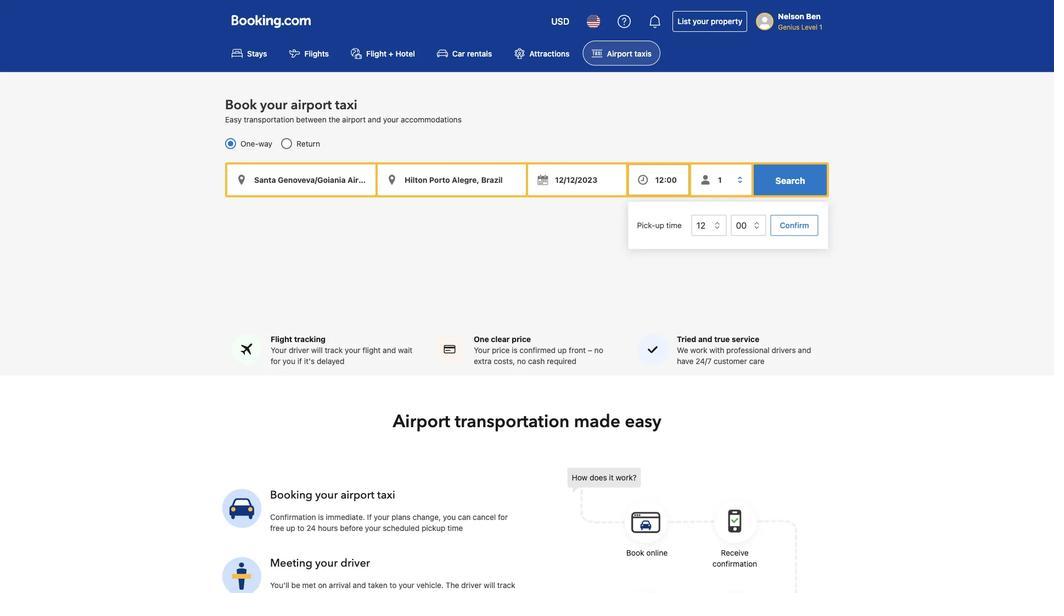 Task type: locate. For each thing, give the bounding box(es) containing it.
time down can
[[448, 524, 463, 533]]

up inside confirmation is immediate. if your plans change, you can cancel for free up to 24 hours before your scheduled pickup time
[[286, 524, 295, 533]]

tried
[[677, 335, 697, 344]]

0 horizontal spatial delayed
[[317, 357, 345, 366]]

0 vertical spatial you
[[283, 357, 295, 366]]

the
[[329, 115, 340, 124]]

1 horizontal spatial time
[[667, 221, 682, 230]]

scheduled
[[383, 524, 420, 533]]

12/12/2023
[[555, 175, 598, 184]]

1 vertical spatial book
[[627, 548, 645, 557]]

for
[[271, 357, 281, 366], [498, 513, 508, 522]]

1 vertical spatial no
[[517, 357, 526, 366]]

and
[[368, 115, 381, 124], [698, 335, 713, 344], [383, 346, 396, 355], [798, 346, 811, 355], [353, 581, 366, 590]]

1 horizontal spatial driver
[[341, 556, 370, 571]]

1 vertical spatial for
[[498, 513, 508, 522]]

2 your from the left
[[474, 346, 490, 355]]

your inside 'flight tracking your driver will track your flight and wait for you if it's delayed'
[[271, 346, 287, 355]]

1 horizontal spatial taxi
[[377, 488, 395, 503]]

price down clear
[[492, 346, 510, 355]]

1 vertical spatial airport
[[342, 115, 366, 124]]

driver right the
[[461, 581, 482, 590]]

care
[[749, 357, 765, 366]]

flight left +
[[366, 49, 387, 58]]

0 horizontal spatial for
[[271, 357, 281, 366]]

way
[[259, 139, 272, 148]]

confirm button
[[771, 215, 819, 236]]

0 vertical spatial is
[[512, 346, 518, 355]]

1 horizontal spatial will
[[484, 581, 495, 590]]

1 horizontal spatial is
[[512, 346, 518, 355]]

delayed
[[317, 357, 345, 366], [402, 592, 430, 593]]

no
[[595, 346, 603, 355], [517, 357, 526, 366]]

for for confirmation is immediate. if your plans change, you can cancel for free up to 24 hours before your scheduled pickup time
[[498, 513, 508, 522]]

will down tracking
[[311, 346, 323, 355]]

0 horizontal spatial be
[[291, 581, 300, 590]]

your
[[271, 346, 287, 355], [474, 346, 490, 355]]

book for online
[[627, 548, 645, 557]]

easy
[[625, 410, 662, 434]]

1 vertical spatial price
[[492, 346, 510, 355]]

airport for airport transportation made easy
[[393, 410, 450, 434]]

12:00
[[656, 175, 677, 184]]

1 horizontal spatial up
[[558, 346, 567, 355]]

your inside 'flight tracking your driver will track your flight and wait for you if it's delayed'
[[345, 346, 361, 355]]

2 horizontal spatial driver
[[461, 581, 482, 590]]

nelson
[[778, 12, 805, 21]]

1 vertical spatial it's
[[389, 592, 400, 593]]

flight tracking your driver will track your flight and wait for you if it's delayed
[[271, 335, 413, 366]]

0 vertical spatial be
[[291, 581, 300, 590]]

for inside confirmation is immediate. if your plans change, you can cancel for free up to 24 hours before your scheduled pickup time
[[498, 513, 508, 522]]

track down tracking
[[325, 346, 343, 355]]

you inside 'flight tracking your driver will track your flight and wait for you if it's delayed'
[[283, 357, 295, 366]]

0 horizontal spatial if
[[298, 357, 302, 366]]

if down taken
[[383, 592, 387, 593]]

list your property
[[678, 17, 743, 26]]

price up confirmed
[[512, 335, 531, 344]]

0 horizontal spatial airport
[[393, 410, 450, 434]]

0 horizontal spatial your
[[271, 346, 287, 355]]

pick-
[[637, 221, 656, 230]]

1 vertical spatial you
[[443, 513, 456, 522]]

0 horizontal spatial driver
[[289, 346, 309, 355]]

your
[[693, 17, 709, 26], [260, 96, 288, 114], [383, 115, 399, 124], [345, 346, 361, 355], [315, 488, 338, 503], [374, 513, 390, 522], [365, 524, 381, 533], [315, 556, 338, 571], [399, 581, 415, 590], [270, 592, 286, 593]]

delayed down tracking
[[317, 357, 345, 366]]

–
[[588, 346, 593, 355]]

0 horizontal spatial you
[[283, 357, 295, 366]]

1 horizontal spatial to
[[390, 581, 397, 590]]

return
[[297, 139, 320, 148]]

up down confirmation
[[286, 524, 295, 533]]

track right the
[[497, 581, 515, 590]]

1 horizontal spatial transportation
[[455, 410, 570, 434]]

airport taxis
[[607, 49, 652, 58]]

confirmation is immediate. if your plans change, you can cancel for free up to 24 hours before your scheduled pickup time
[[270, 513, 508, 533]]

1 vertical spatial taxi
[[377, 488, 395, 503]]

booking your airport taxi
[[270, 488, 395, 503]]

1 horizontal spatial book
[[627, 548, 645, 557]]

2 vertical spatial driver
[[461, 581, 482, 590]]

0 horizontal spatial transportation
[[244, 115, 294, 124]]

on
[[318, 581, 327, 590]]

plans
[[392, 513, 411, 522]]

change,
[[413, 513, 441, 522]]

0 vertical spatial up
[[656, 221, 665, 230]]

it
[[609, 473, 614, 482]]

you left can
[[443, 513, 456, 522]]

online
[[647, 548, 668, 557]]

and up work
[[698, 335, 713, 344]]

waiting
[[355, 592, 381, 593]]

flight inside 'flight tracking your driver will track your flight and wait for you if it's delayed'
[[271, 335, 292, 344]]

it's inside "you'll be met on arrival and taken to your vehicle. the driver will track your flight, so they'll be waiting if it's delayed"
[[389, 592, 400, 593]]

0 vertical spatial if
[[298, 357, 302, 366]]

1 vertical spatial if
[[383, 592, 387, 593]]

delayed inside 'flight tracking your driver will track your flight and wait for you if it's delayed'
[[317, 357, 345, 366]]

Enter destination text field
[[378, 164, 526, 195]]

booking
[[270, 488, 313, 503]]

2 vertical spatial up
[[286, 524, 295, 533]]

0 vertical spatial transportation
[[244, 115, 294, 124]]

service
[[732, 335, 760, 344]]

driver inside 'flight tracking your driver will track your flight and wait for you if it's delayed'
[[289, 346, 309, 355]]

no right –
[[595, 346, 603, 355]]

1 vertical spatial delayed
[[402, 592, 430, 593]]

1 vertical spatial driver
[[341, 556, 370, 571]]

booking airport taxi image
[[568, 468, 798, 593], [222, 489, 261, 528], [222, 557, 261, 593]]

1 vertical spatial to
[[390, 581, 397, 590]]

flight
[[366, 49, 387, 58], [271, 335, 292, 344]]

book for your
[[225, 96, 257, 114]]

book your airport taxi easy transportation between the airport and your accommodations
[[225, 96, 462, 124]]

and inside "you'll be met on arrival and taken to your vehicle. the driver will track your flight, so they'll be waiting if it's delayed"
[[353, 581, 366, 590]]

1 vertical spatial flight
[[271, 335, 292, 344]]

work?
[[616, 473, 637, 482]]

2 vertical spatial airport
[[341, 488, 375, 503]]

it's right waiting on the bottom of the page
[[389, 592, 400, 593]]

1 vertical spatial time
[[448, 524, 463, 533]]

book up easy on the left top
[[225, 96, 257, 114]]

no left cash
[[517, 357, 526, 366]]

driver down tracking
[[289, 346, 309, 355]]

is
[[512, 346, 518, 355], [318, 513, 324, 522]]

and inside book your airport taxi easy transportation between the airport and your accommodations
[[368, 115, 381, 124]]

12/12/2023 button
[[528, 164, 626, 195]]

0 vertical spatial track
[[325, 346, 343, 355]]

airport right the
[[342, 115, 366, 124]]

0 horizontal spatial price
[[492, 346, 510, 355]]

0 horizontal spatial taxi
[[335, 96, 358, 114]]

booking airport taxi image for meeting your driver
[[222, 557, 261, 593]]

if down tracking
[[298, 357, 302, 366]]

0 horizontal spatial up
[[286, 524, 295, 533]]

be down arrival
[[344, 592, 353, 593]]

your up the on on the left of the page
[[315, 556, 338, 571]]

1
[[820, 23, 823, 31]]

ben
[[806, 12, 821, 21]]

airport for book
[[291, 96, 332, 114]]

flight,
[[288, 592, 308, 593]]

free
[[270, 524, 284, 533]]

0 horizontal spatial it's
[[304, 357, 315, 366]]

transportation
[[244, 115, 294, 124], [455, 410, 570, 434]]

1 horizontal spatial it's
[[389, 592, 400, 593]]

taxi up plans
[[377, 488, 395, 503]]

it's down tracking
[[304, 357, 315, 366]]

you
[[283, 357, 295, 366], [443, 513, 456, 522]]

before
[[340, 524, 363, 533]]

0 horizontal spatial time
[[448, 524, 463, 533]]

and up waiting on the bottom of the page
[[353, 581, 366, 590]]

for inside 'flight tracking your driver will track your flight and wait for you if it's delayed'
[[271, 357, 281, 366]]

1 horizontal spatial delayed
[[402, 592, 430, 593]]

0 vertical spatial it's
[[304, 357, 315, 366]]

0 vertical spatial for
[[271, 357, 281, 366]]

will
[[311, 346, 323, 355], [484, 581, 495, 590]]

0 vertical spatial flight
[[366, 49, 387, 58]]

1 vertical spatial transportation
[[455, 410, 570, 434]]

delayed down "vehicle."
[[402, 592, 430, 593]]

1 horizontal spatial track
[[497, 581, 515, 590]]

up down 12:00 button
[[656, 221, 665, 230]]

it's
[[304, 357, 315, 366], [389, 592, 400, 593]]

0 horizontal spatial is
[[318, 513, 324, 522]]

1 vertical spatial track
[[497, 581, 515, 590]]

and right the
[[368, 115, 381, 124]]

airport taxis link
[[583, 41, 661, 66]]

flight left tracking
[[271, 335, 292, 344]]

0 vertical spatial driver
[[289, 346, 309, 355]]

1 horizontal spatial you
[[443, 513, 456, 522]]

airport for airport taxis
[[607, 49, 633, 58]]

car rentals link
[[428, 41, 501, 66]]

0 vertical spatial airport
[[291, 96, 332, 114]]

1 horizontal spatial for
[[498, 513, 508, 522]]

is up hours
[[318, 513, 324, 522]]

0 horizontal spatial book
[[225, 96, 257, 114]]

airport up between
[[291, 96, 332, 114]]

pick-up time
[[637, 221, 682, 230]]

airport up if at bottom
[[341, 488, 375, 503]]

you down tracking
[[283, 357, 295, 366]]

0 horizontal spatial to
[[297, 524, 305, 533]]

your right list
[[693, 17, 709, 26]]

one clear price your price is confirmed up front – no extra costs, no cash required
[[474, 335, 603, 366]]

genius
[[778, 23, 800, 31]]

0 vertical spatial will
[[311, 346, 323, 355]]

your down if at bottom
[[365, 524, 381, 533]]

1 vertical spatial up
[[558, 346, 567, 355]]

0 vertical spatial delayed
[[317, 357, 345, 366]]

book left the "online"
[[627, 548, 645, 557]]

accommodations
[[401, 115, 462, 124]]

driver
[[289, 346, 309, 355], [341, 556, 370, 571], [461, 581, 482, 590]]

is up costs,
[[512, 346, 518, 355]]

1 horizontal spatial if
[[383, 592, 387, 593]]

book inside book your airport taxi easy transportation between the airport and your accommodations
[[225, 96, 257, 114]]

and left wait
[[383, 346, 396, 355]]

will right the
[[484, 581, 495, 590]]

flights link
[[280, 41, 338, 66]]

your left flight at the bottom
[[345, 346, 361, 355]]

1 vertical spatial be
[[344, 592, 353, 593]]

1 horizontal spatial airport
[[607, 49, 633, 58]]

time inside confirmation is immediate. if your plans change, you can cancel for free up to 24 hours before your scheduled pickup time
[[448, 524, 463, 533]]

to right taken
[[390, 581, 397, 590]]

1 vertical spatial is
[[318, 513, 324, 522]]

up up required
[[558, 346, 567, 355]]

1 your from the left
[[271, 346, 287, 355]]

0 vertical spatial taxi
[[335, 96, 358, 114]]

hours
[[318, 524, 338, 533]]

track
[[325, 346, 343, 355], [497, 581, 515, 590]]

time right pick- at right top
[[667, 221, 682, 230]]

1 vertical spatial airport
[[393, 410, 450, 434]]

flight + hotel link
[[342, 41, 424, 66]]

flight
[[363, 346, 381, 355]]

1 horizontal spatial flight
[[366, 49, 387, 58]]

0 horizontal spatial will
[[311, 346, 323, 355]]

1 vertical spatial will
[[484, 581, 495, 590]]

0 vertical spatial airport
[[607, 49, 633, 58]]

0 horizontal spatial flight
[[271, 335, 292, 344]]

to left 24
[[297, 524, 305, 533]]

taxi up the
[[335, 96, 358, 114]]

flight + hotel
[[366, 49, 415, 58]]

1 horizontal spatial no
[[595, 346, 603, 355]]

1 horizontal spatial your
[[474, 346, 490, 355]]

taxi inside book your airport taxi easy transportation between the airport and your accommodations
[[335, 96, 358, 114]]

price
[[512, 335, 531, 344], [492, 346, 510, 355]]

driver up arrival
[[341, 556, 370, 571]]

0 horizontal spatial track
[[325, 346, 343, 355]]

0 vertical spatial to
[[297, 524, 305, 533]]

0 vertical spatial book
[[225, 96, 257, 114]]

0 vertical spatial price
[[512, 335, 531, 344]]

to inside "you'll be met on arrival and taken to your vehicle. the driver will track your flight, so they'll be waiting if it's delayed"
[[390, 581, 397, 590]]

be up flight,
[[291, 581, 300, 590]]



Task type: vqa. For each thing, say whether or not it's contained in the screenshot.
1
yes



Task type: describe. For each thing, give the bounding box(es) containing it.
property
[[711, 17, 743, 26]]

with
[[710, 346, 725, 355]]

airport for booking
[[341, 488, 375, 503]]

is inside confirmation is immediate. if your plans change, you can cancel for free up to 24 hours before your scheduled pickup time
[[318, 513, 324, 522]]

customer
[[714, 357, 747, 366]]

arrival
[[329, 581, 351, 590]]

airport transportation made easy
[[393, 410, 662, 434]]

to inside confirmation is immediate. if your plans change, you can cancel for free up to 24 hours before your scheduled pickup time
[[297, 524, 305, 533]]

is inside one clear price your price is confirmed up front – no extra costs, no cash required
[[512, 346, 518, 355]]

list
[[678, 17, 691, 26]]

how
[[572, 473, 588, 482]]

for for flight tracking your driver will track your flight and wait for you if it's delayed
[[271, 357, 281, 366]]

list your property link
[[673, 11, 748, 32]]

0 horizontal spatial no
[[517, 357, 526, 366]]

your up immediate.
[[315, 488, 338, 503]]

easy
[[225, 115, 242, 124]]

taxi for booking
[[377, 488, 395, 503]]

confirmation
[[270, 513, 316, 522]]

you'll
[[270, 581, 289, 590]]

level
[[802, 23, 818, 31]]

will inside 'flight tracking your driver will track your flight and wait for you if it's delayed'
[[311, 346, 323, 355]]

you'll be met on arrival and taken to your vehicle. the driver will track your flight, so they'll be waiting if it's delayed
[[270, 581, 515, 593]]

confirmed
[[520, 346, 556, 355]]

+
[[389, 49, 394, 58]]

pickup
[[422, 524, 446, 533]]

usd button
[[545, 8, 576, 35]]

we
[[677, 346, 688, 355]]

car rentals
[[452, 49, 492, 58]]

2 horizontal spatial up
[[656, 221, 665, 230]]

required
[[547, 357, 577, 366]]

and inside 'flight tracking your driver will track your flight and wait for you if it's delayed'
[[383, 346, 396, 355]]

if inside "you'll be met on arrival and taken to your vehicle. the driver will track your flight, so they'll be waiting if it's delayed"
[[383, 592, 387, 593]]

you inside confirmation is immediate. if your plans change, you can cancel for free up to 24 hours before your scheduled pickup time
[[443, 513, 456, 522]]

search
[[776, 175, 805, 186]]

track inside 'flight tracking your driver will track your flight and wait for you if it's delayed'
[[325, 346, 343, 355]]

it's inside 'flight tracking your driver will track your flight and wait for you if it's delayed'
[[304, 357, 315, 366]]

24/7
[[696, 357, 712, 366]]

your down you'll
[[270, 592, 286, 593]]

track inside "you'll be met on arrival and taken to your vehicle. the driver will track your flight, so they'll be waiting if it's delayed"
[[497, 581, 515, 590]]

booking airport taxi image for booking your airport taxi
[[222, 489, 261, 528]]

clear
[[491, 335, 510, 344]]

wait
[[398, 346, 413, 355]]

car
[[452, 49, 465, 58]]

cash
[[528, 357, 545, 366]]

will inside "you'll be met on arrival and taken to your vehicle. the driver will track your flight, so they'll be waiting if it's delayed"
[[484, 581, 495, 590]]

up inside one clear price your price is confirmed up front – no extra costs, no cash required
[[558, 346, 567, 355]]

one-
[[241, 139, 259, 148]]

confirm
[[780, 221, 809, 230]]

can
[[458, 513, 471, 522]]

one-way
[[241, 139, 272, 148]]

does
[[590, 473, 607, 482]]

1 horizontal spatial be
[[344, 592, 353, 593]]

one
[[474, 335, 489, 344]]

attractions link
[[505, 41, 579, 66]]

stays
[[247, 49, 267, 58]]

0 vertical spatial time
[[667, 221, 682, 230]]

receive
[[721, 548, 749, 557]]

attractions
[[530, 49, 570, 58]]

flight for flight tracking your driver will track your flight and wait for you if it's delayed
[[271, 335, 292, 344]]

and right drivers
[[798, 346, 811, 355]]

your left accommodations
[[383, 115, 399, 124]]

taxi for book
[[335, 96, 358, 114]]

meeting
[[270, 556, 313, 571]]

your right if at bottom
[[374, 513, 390, 522]]

nelson ben genius level 1
[[778, 12, 823, 31]]

book online
[[627, 548, 668, 557]]

delayed inside "you'll be met on arrival and taken to your vehicle. the driver will track your flight, so they'll be waiting if it's delayed"
[[402, 592, 430, 593]]

meeting your driver
[[270, 556, 370, 571]]

how does it work?
[[572, 473, 637, 482]]

rentals
[[467, 49, 492, 58]]

booking.com online hotel reservations image
[[232, 15, 311, 28]]

taxis
[[635, 49, 652, 58]]

24
[[307, 524, 316, 533]]

true
[[714, 335, 730, 344]]

vehicle.
[[417, 581, 444, 590]]

have
[[677, 357, 694, 366]]

your left "vehicle."
[[399, 581, 415, 590]]

met
[[302, 581, 316, 590]]

they'll
[[321, 592, 342, 593]]

immediate.
[[326, 513, 365, 522]]

your up way
[[260, 96, 288, 114]]

0 vertical spatial no
[[595, 346, 603, 355]]

made
[[574, 410, 621, 434]]

12:00 button
[[629, 164, 689, 195]]

work
[[691, 346, 708, 355]]

flight for flight + hotel
[[366, 49, 387, 58]]

so
[[310, 592, 319, 593]]

driver inside "you'll be met on arrival and taken to your vehicle. the driver will track your flight, so they'll be waiting if it's delayed"
[[461, 581, 482, 590]]

your inside "link"
[[693, 17, 709, 26]]

receive confirmation
[[713, 548, 757, 568]]

drivers
[[772, 346, 796, 355]]

hotel
[[396, 49, 415, 58]]

if inside 'flight tracking your driver will track your flight and wait for you if it's delayed'
[[298, 357, 302, 366]]

cancel
[[473, 513, 496, 522]]

between
[[296, 115, 327, 124]]

front
[[569, 346, 586, 355]]

1 horizontal spatial price
[[512, 335, 531, 344]]

Enter pick-up location text field
[[227, 164, 376, 195]]

taken
[[368, 581, 388, 590]]

your inside one clear price your price is confirmed up front – no extra costs, no cash required
[[474, 346, 490, 355]]

tracking
[[294, 335, 326, 344]]

flights
[[305, 49, 329, 58]]

costs,
[[494, 357, 515, 366]]

extra
[[474, 357, 492, 366]]

if
[[367, 513, 372, 522]]

transportation inside book your airport taxi easy transportation between the airport and your accommodations
[[244, 115, 294, 124]]

confirmation
[[713, 559, 757, 568]]



